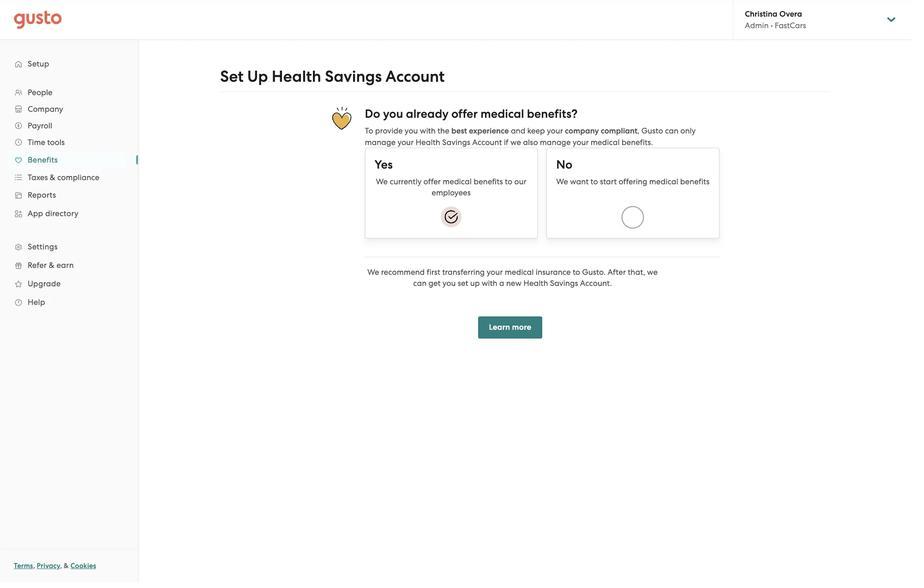 Task type: vqa. For each thing, say whether or not it's contained in the screenshot.
the retirement within the 'SEP-IRA SUPPORT YOUR TEAM'S FUTURE BY CONTRIBUTING TO YOUR EMPLOYEES' INDIVIDUAL RETIREMENT ACCOUNTS.'
no



Task type: describe. For each thing, give the bounding box(es) containing it.
time
[[28, 138, 45, 147]]

home image
[[14, 10, 62, 29]]

privacy
[[37, 562, 60, 570]]

privacy link
[[37, 562, 60, 570]]

health savings account if we also manage your medical benefits.
[[416, 138, 654, 147]]

best
[[452, 126, 467, 136]]

setup link
[[9, 55, 129, 72]]

do you already offer medical benefits?
[[365, 107, 578, 121]]

you inside to provide you with the best experience and keep your company compliant
[[405, 126, 418, 135]]

your inside to provide you with the best experience and keep your company compliant
[[547, 126, 564, 135]]

yes
[[375, 158, 393, 172]]

time tools
[[28, 138, 65, 147]]

learn more
[[490, 322, 532, 332]]

we currently offer medical benefits to our employees
[[376, 177, 527, 197]]

refer & earn
[[28, 261, 74, 270]]

to inside we recommend first transferring your medical insurance to gusto. after that, we can get you set up with a new
[[573, 267, 581, 277]]

health for health savings account if we also manage your medical benefits.
[[416, 138, 441, 147]]

health savings account .
[[524, 279, 612, 288]]

we for no
[[557, 177, 569, 186]]

reports link
[[9, 187, 129, 203]]

can inside , gusto can only manage your
[[666, 126, 679, 135]]

that,
[[628, 267, 646, 277]]

medical inside we recommend first transferring your medical insurance to gusto. after that, we can get you set up with a new
[[505, 267, 534, 277]]

list containing people
[[0, 84, 138, 311]]

offer inside 'we currently offer medical benefits to our employees'
[[424, 177, 441, 186]]

to provide you with the best experience and keep your company compliant
[[365, 126, 638, 136]]

taxes & compliance button
[[9, 169, 129, 186]]

account for health savings account if we also manage your medical benefits.
[[473, 138, 502, 147]]

payroll
[[28, 121, 52, 130]]

keep
[[528, 126, 545, 135]]

terms link
[[14, 562, 33, 570]]

taxes
[[28, 173, 48, 182]]

upgrade link
[[9, 275, 129, 292]]

to
[[365, 126, 374, 135]]

gusto navigation element
[[0, 40, 138, 326]]

we inside we recommend first transferring your medical insurance to gusto. after that, we can get you set up with a new
[[648, 267, 658, 277]]

, inside , gusto can only manage your
[[638, 126, 640, 135]]

terms , privacy , & cookies
[[14, 562, 96, 570]]

settings link
[[9, 238, 129, 255]]

the
[[438, 126, 450, 135]]

cookies
[[71, 562, 96, 570]]

terms
[[14, 562, 33, 570]]

also
[[524, 138, 538, 147]]

app directory
[[28, 209, 79, 218]]

experience
[[469, 126, 509, 136]]

& for earn
[[49, 261, 55, 270]]

your down the company
[[573, 138, 589, 147]]

your inside , gusto can only manage your
[[398, 138, 414, 147]]

2 vertical spatial &
[[64, 562, 69, 570]]

we for yes
[[376, 177, 388, 186]]

your inside we recommend first transferring your medical insurance to gusto. after that, we can get you set up with a new
[[487, 267, 503, 277]]

employees
[[432, 188, 471, 197]]

settings
[[28, 242, 58, 251]]

2 benefits from the left
[[681, 177, 710, 186]]

medical down the compliant
[[591, 138, 620, 147]]

no
[[557, 158, 573, 172]]

reports
[[28, 190, 56, 200]]

more
[[513, 322, 532, 332]]

medical inside 'we currently offer medical benefits to our employees'
[[443, 177, 472, 186]]

provide
[[376, 126, 403, 135]]

compliant
[[601, 126, 638, 136]]

company button
[[9, 101, 129, 117]]

medical right offering
[[650, 177, 679, 186]]

after
[[608, 267, 626, 277]]

christina overa admin • fastcars
[[746, 9, 807, 30]]

with inside to provide you with the best experience and keep your company compliant
[[420, 126, 436, 135]]

up
[[471, 279, 480, 288]]

compliance
[[57, 173, 100, 182]]

earn
[[57, 261, 74, 270]]

recommend
[[381, 267, 425, 277]]

.
[[610, 279, 612, 288]]

up
[[248, 67, 268, 86]]

app directory link
[[9, 205, 129, 222]]

overa
[[780, 9, 803, 19]]

setup
[[28, 59, 49, 68]]

gusto.
[[583, 267, 606, 277]]

benefits
[[28, 155, 58, 164]]

2 manage from the left
[[540, 138, 571, 147]]

upgrade
[[28, 279, 61, 288]]

can inside we recommend first transferring your medical insurance to gusto. after that, we can get you set up with a new
[[414, 279, 427, 288]]



Task type: locate. For each thing, give the bounding box(es) containing it.
2 horizontal spatial to
[[591, 177, 599, 186]]

transferring
[[443, 267, 485, 277]]

1 horizontal spatial account
[[473, 138, 502, 147]]

currently
[[390, 177, 422, 186]]

our
[[515, 177, 527, 186]]

already
[[406, 107, 449, 121]]

, left cookies button
[[60, 562, 62, 570]]

your down "benefits?"
[[547, 126, 564, 135]]

app
[[28, 209, 43, 218]]

with inside we recommend first transferring your medical insurance to gusto. after that, we can get you set up with a new
[[482, 279, 498, 288]]

2 vertical spatial savings
[[551, 279, 579, 288]]

& right taxes
[[50, 173, 55, 182]]

people
[[28, 88, 53, 97]]

we inside we recommend first transferring your medical insurance to gusto. after that, we can get you set up with a new
[[368, 267, 380, 277]]

, left privacy
[[33, 562, 35, 570]]

account up the already
[[386, 67, 445, 86]]

savings for health savings account .
[[551, 279, 579, 288]]

payroll button
[[9, 117, 129, 134]]

savings down insurance
[[551, 279, 579, 288]]

0 vertical spatial we
[[511, 138, 522, 147]]

to up health savings account .
[[573, 267, 581, 277]]

want
[[571, 177, 589, 186]]

help
[[28, 298, 45, 307]]

health down insurance
[[524, 279, 549, 288]]

people button
[[9, 84, 129, 101]]

you inside we recommend first transferring your medical insurance to gusto. after that, we can get you set up with a new
[[443, 279, 456, 288]]

offer up best
[[452, 107, 478, 121]]

0 vertical spatial &
[[50, 173, 55, 182]]

0 horizontal spatial with
[[420, 126, 436, 135]]

fastcars
[[776, 21, 807, 30]]

you up provide
[[383, 107, 404, 121]]

0 horizontal spatial health
[[272, 67, 321, 86]]

we down no at the right
[[557, 177, 569, 186]]

savings for health savings account if we also manage your medical benefits.
[[443, 138, 471, 147]]

1 horizontal spatial we
[[648, 267, 658, 277]]

offering
[[619, 177, 648, 186]]

, gusto can only manage your
[[365, 126, 696, 147]]

set up health savings account
[[220, 67, 445, 86]]

1 vertical spatial offer
[[424, 177, 441, 186]]

1 horizontal spatial ,
[[60, 562, 62, 570]]

1 vertical spatial we
[[648, 267, 658, 277]]

set
[[458, 279, 469, 288]]

new
[[507, 279, 522, 288]]

with left a
[[482, 279, 498, 288]]

2 horizontal spatial account
[[581, 279, 610, 288]]

we left recommend
[[368, 267, 380, 277]]

1 horizontal spatial health
[[416, 138, 441, 147]]

1 vertical spatial savings
[[443, 138, 471, 147]]

& left earn
[[49, 261, 55, 270]]

0 vertical spatial can
[[666, 126, 679, 135]]

admin
[[746, 21, 769, 30]]

& for compliance
[[50, 173, 55, 182]]

0 vertical spatial offer
[[452, 107, 478, 121]]

tools
[[47, 138, 65, 147]]

benefits
[[474, 177, 503, 186], [681, 177, 710, 186]]

& inside dropdown button
[[50, 173, 55, 182]]

account down experience
[[473, 138, 502, 147]]

to
[[505, 177, 513, 186], [591, 177, 599, 186], [573, 267, 581, 277]]

can left get
[[414, 279, 427, 288]]

&
[[50, 173, 55, 182], [49, 261, 55, 270], [64, 562, 69, 570]]

1 horizontal spatial benefits
[[681, 177, 710, 186]]

list
[[0, 84, 138, 311]]

account for health savings account .
[[581, 279, 610, 288]]

your
[[547, 126, 564, 135], [398, 138, 414, 147], [573, 138, 589, 147], [487, 267, 503, 277]]

refer
[[28, 261, 47, 270]]

0 horizontal spatial account
[[386, 67, 445, 86]]

1 horizontal spatial to
[[573, 267, 581, 277]]

to inside 'we currently offer medical benefits to our employees'
[[505, 177, 513, 186]]

medical up to provide you with the best experience and keep your company compliant
[[481, 107, 525, 121]]

2 vertical spatial you
[[443, 279, 456, 288]]

0 horizontal spatial ,
[[33, 562, 35, 570]]

we right if
[[511, 138, 522, 147]]

2 vertical spatial health
[[524, 279, 549, 288]]

health down the
[[416, 138, 441, 147]]

0 horizontal spatial you
[[383, 107, 404, 121]]

1 horizontal spatial you
[[405, 126, 418, 135]]

get
[[429, 279, 441, 288]]

we right that,
[[648, 267, 658, 277]]

we
[[376, 177, 388, 186], [557, 177, 569, 186], [368, 267, 380, 277]]

and
[[511, 126, 526, 135]]

manage
[[365, 138, 396, 147], [540, 138, 571, 147]]

medical up employees
[[443, 177, 472, 186]]

savings
[[325, 67, 382, 86], [443, 138, 471, 147], [551, 279, 579, 288]]

2 horizontal spatial you
[[443, 279, 456, 288]]

you right provide
[[405, 126, 418, 135]]

with left the
[[420, 126, 436, 135]]

0 vertical spatial you
[[383, 107, 404, 121]]

start
[[601, 177, 617, 186]]

savings up do
[[325, 67, 382, 86]]

1 horizontal spatial savings
[[443, 138, 471, 147]]

0 horizontal spatial to
[[505, 177, 513, 186]]

help link
[[9, 294, 129, 310]]

learn
[[490, 322, 511, 332]]

1 horizontal spatial offer
[[452, 107, 478, 121]]

savings down best
[[443, 138, 471, 147]]

medical
[[481, 107, 525, 121], [591, 138, 620, 147], [443, 177, 472, 186], [650, 177, 679, 186], [505, 267, 534, 277]]

2 vertical spatial account
[[581, 279, 610, 288]]

to left our
[[505, 177, 513, 186]]

0 vertical spatial account
[[386, 67, 445, 86]]

1 horizontal spatial manage
[[540, 138, 571, 147]]

if
[[504, 138, 509, 147]]

we down yes
[[376, 177, 388, 186]]

we
[[511, 138, 522, 147], [648, 267, 658, 277]]

1 horizontal spatial can
[[666, 126, 679, 135]]

1 vertical spatial &
[[49, 261, 55, 270]]

1 manage from the left
[[365, 138, 396, 147]]

2 horizontal spatial ,
[[638, 126, 640, 135]]

benefits?
[[527, 107, 578, 121]]

0 horizontal spatial we
[[511, 138, 522, 147]]

health right up in the top of the page
[[272, 67, 321, 86]]

1 vertical spatial health
[[416, 138, 441, 147]]

, up 'benefits.'
[[638, 126, 640, 135]]

manage down provide
[[365, 138, 396, 147]]

a
[[500, 279, 505, 288]]

time tools button
[[9, 134, 129, 151]]

benefits inside 'we currently offer medical benefits to our employees'
[[474, 177, 503, 186]]

christina
[[746, 9, 778, 19]]

offer
[[452, 107, 478, 121], [424, 177, 441, 186]]

1 horizontal spatial with
[[482, 279, 498, 288]]

0 horizontal spatial manage
[[365, 138, 396, 147]]

0 horizontal spatial benefits
[[474, 177, 503, 186]]

can left "only"
[[666, 126, 679, 135]]

cookies button
[[71, 560, 96, 571]]

you left set
[[443, 279, 456, 288]]

1 vertical spatial you
[[405, 126, 418, 135]]

we want to start offering medical benefits
[[557, 177, 710, 186]]

1 vertical spatial can
[[414, 279, 427, 288]]

we recommend first transferring your medical insurance to gusto. after that, we can get you set up with a new
[[368, 267, 658, 288]]

you
[[383, 107, 404, 121], [405, 126, 418, 135], [443, 279, 456, 288]]

first
[[427, 267, 441, 277]]

0 horizontal spatial savings
[[325, 67, 382, 86]]

your up a
[[487, 267, 503, 277]]

0 horizontal spatial can
[[414, 279, 427, 288]]

2 horizontal spatial health
[[524, 279, 549, 288]]

health
[[272, 67, 321, 86], [416, 138, 441, 147], [524, 279, 549, 288]]

company
[[28, 104, 63, 114]]

manage down keep
[[540, 138, 571, 147]]

refer & earn link
[[9, 257, 129, 273]]

insurance
[[536, 267, 571, 277]]

& left the cookies
[[64, 562, 69, 570]]

manage inside , gusto can only manage your
[[365, 138, 396, 147]]

medical up new on the top
[[505, 267, 534, 277]]

0 vertical spatial health
[[272, 67, 321, 86]]

0 vertical spatial with
[[420, 126, 436, 135]]

we inside 'we currently offer medical benefits to our employees'
[[376, 177, 388, 186]]

set
[[220, 67, 244, 86]]

learn more link
[[478, 316, 543, 339]]

taxes & compliance
[[28, 173, 100, 182]]

gusto
[[642, 126, 664, 135]]

1 benefits from the left
[[474, 177, 503, 186]]

1 vertical spatial with
[[482, 279, 498, 288]]

•
[[771, 21, 774, 30]]

offer up employees
[[424, 177, 441, 186]]

directory
[[45, 209, 79, 218]]

company
[[565, 126, 599, 136]]

0 vertical spatial savings
[[325, 67, 382, 86]]

your down provide
[[398, 138, 414, 147]]

2 horizontal spatial savings
[[551, 279, 579, 288]]

1 vertical spatial account
[[473, 138, 502, 147]]

can
[[666, 126, 679, 135], [414, 279, 427, 288]]

0 horizontal spatial offer
[[424, 177, 441, 186]]

benefits link
[[9, 152, 129, 168]]

only
[[681, 126, 696, 135]]

account down the gusto.
[[581, 279, 610, 288]]

benefits.
[[622, 138, 654, 147]]

do
[[365, 107, 381, 121]]

to left start at the right of page
[[591, 177, 599, 186]]

health for health savings account .
[[524, 279, 549, 288]]



